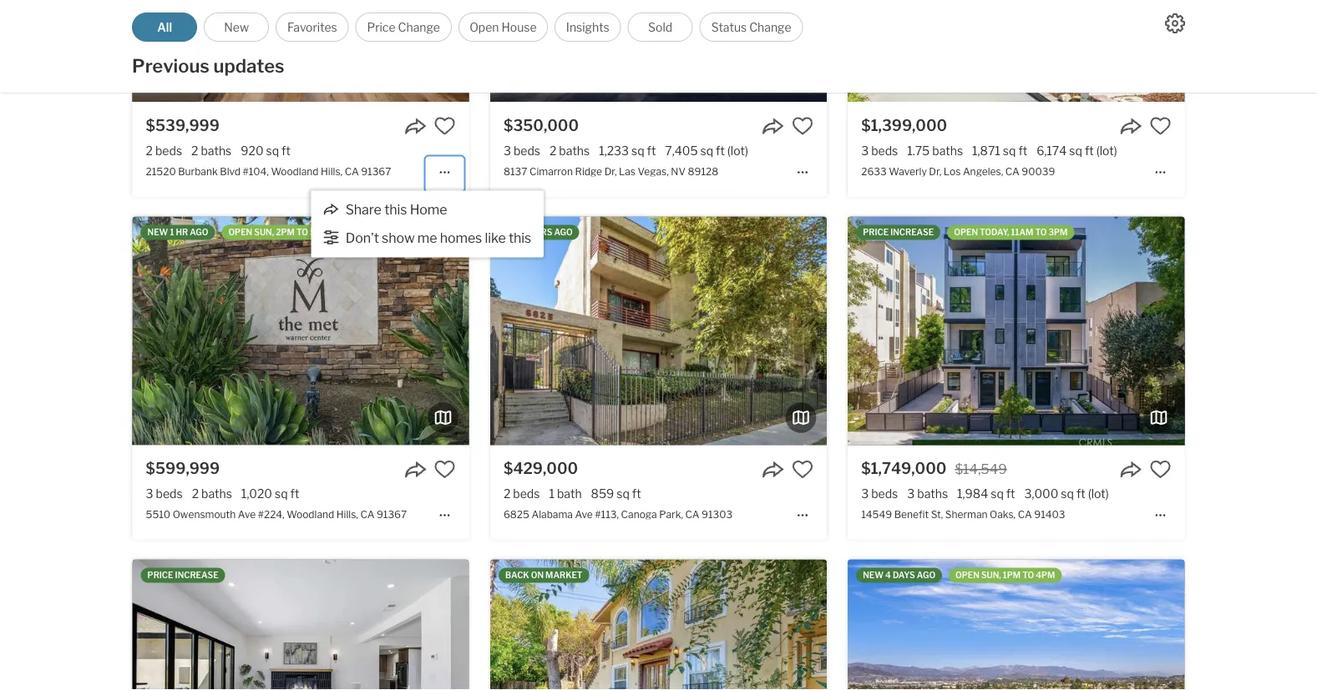 Task type: locate. For each thing, give the bounding box(es) containing it.
2 beds
[[146, 144, 182, 158], [504, 487, 540, 502]]

open for $1,749,000
[[954, 228, 978, 238]]

ft for $1,399,000
[[1019, 144, 1028, 158]]

beds up '5510'
[[156, 487, 183, 502]]

1 vertical spatial 91367
[[377, 509, 407, 521]]

ft up 5510 owensmouth ave #224, woodland hills, ca 91367
[[290, 487, 299, 502]]

baths for $350,000
[[559, 144, 590, 158]]

this
[[384, 202, 407, 218], [509, 230, 532, 246]]

beds up 6825
[[513, 487, 540, 502]]

1 photo of 2633 waverly dr, los angeles, ca 90039 image from the left
[[848, 0, 1185, 102]]

2 baths up owensmouth
[[192, 487, 232, 502]]

1 horizontal spatial dr,
[[929, 165, 942, 177]]

0 horizontal spatial 1
[[170, 228, 174, 238]]

to right 1pm at the right bottom
[[1023, 571, 1034, 581]]

photo of 2633 waverly dr, los angeles, ca 90039 image
[[848, 0, 1185, 102], [1185, 0, 1318, 102]]

favorite button image for $350,000
[[792, 115, 814, 137]]

3 beds up '5510'
[[146, 487, 183, 502]]

1 ave from the left
[[238, 509, 256, 521]]

photo of 8137 cimarron ridge dr, las vegas, nv 89128 image
[[490, 0, 827, 102], [827, 0, 1164, 102]]

burbank
[[178, 165, 218, 177]]

1 photo of 21520 burbank blvd #104, woodland hills, ca 91367 image from the left
[[132, 0, 469, 102]]

on
[[531, 571, 544, 581]]

0 horizontal spatial 2 beds
[[146, 144, 182, 158]]

woodland right #224,
[[287, 509, 334, 521]]

ave for $429,000
[[575, 509, 593, 521]]

open left 2pm
[[228, 228, 252, 238]]

1 left hr
[[170, 228, 174, 238]]

new left 4
[[863, 571, 884, 581]]

price increase
[[863, 228, 934, 238], [148, 571, 219, 581]]

beds up 8137
[[514, 144, 541, 158]]

sq up oaks,
[[991, 487, 1004, 502]]

ago
[[190, 228, 208, 238], [554, 228, 573, 238], [917, 571, 936, 581]]

favorite button checkbox
[[434, 115, 456, 137], [792, 115, 814, 137], [434, 459, 456, 481], [792, 459, 814, 481], [1150, 459, 1172, 481]]

sq right 6,174
[[1070, 144, 1083, 158]]

2
[[146, 144, 153, 158], [191, 144, 198, 158], [550, 144, 557, 158], [528, 228, 533, 238], [192, 487, 199, 502], [504, 487, 511, 502]]

baths up 'st,'
[[918, 487, 948, 502]]

sq up 5510 owensmouth ave #224, woodland hills, ca 91367
[[275, 487, 288, 502]]

open for $599,999
[[228, 228, 252, 238]]

6825 alabama ave #113, canoga park, ca 91303
[[504, 509, 733, 521]]

price increase down waverly
[[863, 228, 934, 238]]

0 vertical spatial increase
[[891, 228, 934, 238]]

ft
[[282, 144, 291, 158], [647, 144, 656, 158], [716, 144, 725, 158], [1019, 144, 1028, 158], [1085, 144, 1094, 158], [290, 487, 299, 502], [632, 487, 641, 502], [1007, 487, 1016, 502], [1077, 487, 1086, 502]]

photo of 6825 alabama ave #113, canoga park, ca 91303 image
[[490, 217, 827, 446], [827, 217, 1164, 446]]

3 beds up 8137
[[504, 144, 541, 158]]

st,
[[931, 509, 943, 521]]

1 horizontal spatial change
[[750, 20, 792, 34]]

previous
[[132, 55, 210, 77]]

ft up canoga
[[632, 487, 641, 502]]

2 photo of 14549 benefit st, sherman oaks, ca 91403 image from the left
[[1185, 217, 1318, 446]]

sq right 1,871 in the right top of the page
[[1003, 144, 1016, 158]]

0 horizontal spatial to
[[297, 228, 308, 238]]

2 baths
[[191, 144, 232, 158], [550, 144, 590, 158], [192, 487, 232, 502]]

1 vertical spatial price
[[148, 571, 173, 581]]

beds up the 2633
[[872, 144, 898, 158]]

2 ave from the left
[[575, 509, 593, 521]]

don't
[[346, 230, 379, 246]]

ft up 90039
[[1019, 144, 1028, 158]]

dr, left los at the top right of page
[[929, 165, 942, 177]]

1 vertical spatial 1
[[549, 487, 555, 502]]

las
[[619, 165, 636, 177]]

3 for $350,000
[[504, 144, 511, 158]]

woodland down 920 sq ft
[[271, 165, 319, 177]]

beds up 21520
[[155, 144, 182, 158]]

today,
[[980, 228, 1010, 238]]

1 horizontal spatial new
[[505, 228, 526, 238]]

baths for $539,999
[[201, 144, 232, 158]]

3 beds for $350,000
[[504, 144, 541, 158]]

baths
[[201, 144, 232, 158], [559, 144, 590, 158], [933, 144, 963, 158], [201, 487, 232, 502], [918, 487, 948, 502]]

1,871 sq ft
[[973, 144, 1028, 158]]

ft up vegas,
[[647, 144, 656, 158]]

1 vertical spatial hills,
[[336, 509, 358, 521]]

2 baths up cimarron
[[550, 144, 590, 158]]

(lot) right 7,405
[[728, 144, 749, 158]]

sq up 89128
[[701, 144, 714, 158]]

1 horizontal spatial sun,
[[982, 571, 1002, 581]]

1 left the bath
[[549, 487, 555, 502]]

1 photo of 8137 cimarron ridge dr, las vegas, nv 89128 image from the left
[[490, 0, 827, 102]]

photo of 21520 burbank blvd #104, woodland hills, ca 91367 image
[[132, 0, 469, 102], [469, 0, 806, 102]]

sq right the 920
[[266, 144, 279, 158]]

1 horizontal spatial price
[[863, 228, 889, 238]]

favorite button image for $539,999
[[434, 115, 456, 137]]

beds for $539,999
[[155, 144, 182, 158]]

me
[[418, 230, 437, 246]]

photo of 5510 owensmouth ave #224, woodland hills, ca 91367 image
[[132, 217, 469, 446], [469, 217, 806, 446]]

$539,999
[[146, 116, 220, 135]]

sq right 859
[[617, 487, 630, 502]]

insights
[[566, 20, 610, 34]]

ca
[[345, 165, 359, 177], [1006, 165, 1020, 177], [360, 509, 375, 521], [686, 509, 700, 521], [1018, 509, 1032, 521]]

2 horizontal spatial to
[[1036, 228, 1047, 238]]

open left 1pm at the right bottom
[[956, 571, 980, 581]]

new for $429,000
[[505, 228, 526, 238]]

5pm
[[310, 228, 329, 238]]

ave down 1,020
[[238, 509, 256, 521]]

photo of 3012 hyperion ave, los feliz, ca 90027 image
[[490, 560, 827, 691], [827, 560, 1164, 691]]

dialog containing share this home
[[311, 191, 544, 258]]

sherman
[[946, 509, 988, 521]]

change right status
[[750, 20, 792, 34]]

4
[[886, 571, 891, 581]]

0 vertical spatial price
[[863, 228, 889, 238]]

(lot) right 6,174
[[1097, 144, 1118, 158]]

1pm
[[1003, 571, 1021, 581]]

ft up '21520 burbank blvd #104, woodland hills, ca 91367'
[[282, 144, 291, 158]]

price change
[[367, 20, 440, 34]]

photo of 2230 ronda vista dr, los angeles, ca 90027 image
[[848, 560, 1185, 691], [1185, 560, 1318, 691]]

ft for $350,000
[[647, 144, 656, 158]]

1 horizontal spatial increase
[[891, 228, 934, 238]]

0 vertical spatial hills,
[[321, 165, 343, 177]]

All radio
[[132, 13, 197, 42]]

859
[[591, 487, 614, 502]]

ago for $599,999
[[190, 228, 208, 238]]

new
[[148, 228, 168, 238], [505, 228, 526, 238], [863, 571, 884, 581]]

8137
[[504, 165, 528, 177]]

1.75
[[908, 144, 930, 158]]

option group
[[132, 13, 804, 42]]

0 horizontal spatial dr,
[[605, 165, 617, 177]]

1 vertical spatial price increase
[[148, 571, 219, 581]]

1 horizontal spatial ago
[[554, 228, 573, 238]]

2 beds for $539,999
[[146, 144, 182, 158]]

hills, up 5pm
[[321, 165, 343, 177]]

2 baths up burbank
[[191, 144, 232, 158]]

option group containing all
[[132, 13, 804, 42]]

ft for $1,749,000
[[1007, 487, 1016, 502]]

3 up '5510'
[[146, 487, 153, 502]]

baths up owensmouth
[[201, 487, 232, 502]]

hills, right #224,
[[336, 509, 358, 521]]

3 up benefit
[[908, 487, 915, 502]]

859 sq ft
[[591, 487, 641, 502]]

increase down waverly
[[891, 228, 934, 238]]

2 photo of 5510 owensmouth ave #224, woodland hills, ca 91367 image from the left
[[469, 217, 806, 446]]

hills,
[[321, 165, 343, 177], [336, 509, 358, 521]]

1 vertical spatial this
[[509, 230, 532, 246]]

open left today,
[[954, 228, 978, 238]]

favorite button image for $1,399,000
[[1150, 115, 1172, 137]]

3
[[504, 144, 511, 158], [862, 144, 869, 158], [146, 487, 153, 502], [862, 487, 869, 502], [908, 487, 915, 502]]

ave for $599,999
[[238, 509, 256, 521]]

3 up 14549
[[862, 487, 869, 502]]

1 photo of 6825 alabama ave #113, canoga park, ca 91303 image from the left
[[490, 217, 827, 446]]

0 horizontal spatial this
[[384, 202, 407, 218]]

hills, for $599,999
[[336, 509, 358, 521]]

baths up "ridge"
[[559, 144, 590, 158]]

0 horizontal spatial ago
[[190, 228, 208, 238]]

2 photo of 3012 hyperion ave, los feliz, ca 90027 image from the left
[[827, 560, 1164, 691]]

0 vertical spatial 91367
[[361, 165, 391, 177]]

change for status change
[[750, 20, 792, 34]]

1 horizontal spatial ave
[[575, 509, 593, 521]]

ago for $429,000
[[554, 228, 573, 238]]

don't show me homes like this button
[[323, 230, 532, 246]]

1
[[170, 228, 174, 238], [549, 487, 555, 502]]

favorites
[[287, 20, 337, 34]]

ago right days
[[917, 571, 936, 581]]

1 photo of 14549 benefit st, sherman oaks, ca 91403 image from the left
[[848, 217, 1185, 446]]

1 photo of 3358 coy dr, sherman oaks, ca 91423 image from the left
[[132, 560, 469, 691]]

ft right 3,000
[[1077, 487, 1086, 502]]

beds up 14549
[[872, 487, 898, 502]]

2 photo of 2230 ronda vista dr, los angeles, ca 90027 image from the left
[[1185, 560, 1318, 691]]

dialog
[[311, 191, 544, 258]]

price
[[863, 228, 889, 238], [148, 571, 173, 581]]

0 vertical spatial 2 beds
[[146, 144, 182, 158]]

house
[[502, 20, 537, 34]]

favorite button image
[[792, 115, 814, 137], [1150, 115, 1172, 137], [792, 459, 814, 481]]

1 vertical spatial sun,
[[982, 571, 1002, 581]]

2 beds for $429,000
[[504, 487, 540, 502]]

2 change from the left
[[750, 20, 792, 34]]

baths up los at the top right of page
[[933, 144, 963, 158]]

ave
[[238, 509, 256, 521], [575, 509, 593, 521]]

blvd
[[220, 165, 241, 177]]

$1,749,000
[[862, 460, 947, 478]]

1 horizontal spatial to
[[1023, 571, 1034, 581]]

ago right hrs
[[554, 228, 573, 238]]

share
[[346, 202, 382, 218]]

nv
[[671, 165, 686, 177]]

1 photo of 3012 hyperion ave, los feliz, ca 90027 image from the left
[[490, 560, 827, 691]]

1,984
[[958, 487, 989, 502]]

favorite button image
[[434, 115, 456, 137], [434, 459, 456, 481], [1150, 459, 1172, 481]]

91403
[[1035, 509, 1066, 521]]

0 horizontal spatial new
[[148, 228, 168, 238]]

3 up 8137
[[504, 144, 511, 158]]

increase down owensmouth
[[175, 571, 219, 581]]

1 horizontal spatial 1
[[549, 487, 555, 502]]

change
[[398, 20, 440, 34], [750, 20, 792, 34]]

$1,399,000
[[862, 116, 948, 135]]

ave left #113,
[[575, 509, 593, 521]]

$429,000
[[504, 460, 578, 478]]

2 baths for $599,999
[[192, 487, 232, 502]]

baths up blvd
[[201, 144, 232, 158]]

0 horizontal spatial ave
[[238, 509, 256, 521]]

to right 2pm
[[297, 228, 308, 238]]

open
[[228, 228, 252, 238], [954, 228, 978, 238], [956, 571, 980, 581]]

1 vertical spatial increase
[[175, 571, 219, 581]]

ft up oaks,
[[1007, 487, 1016, 502]]

favorite button image for $599,999
[[434, 459, 456, 481]]

0 vertical spatial this
[[384, 202, 407, 218]]

(lot) right 3,000
[[1088, 487, 1109, 502]]

$14,549
[[955, 461, 1007, 478]]

6,174 sq ft (lot)
[[1037, 144, 1118, 158]]

3 beds up the 2633
[[862, 144, 898, 158]]

920
[[241, 144, 264, 158]]

new left hr
[[148, 228, 168, 238]]

2 beds up 6825
[[504, 487, 540, 502]]

ca for $429,000
[[686, 509, 700, 521]]

1 vertical spatial woodland
[[287, 509, 334, 521]]

to left 3pm
[[1036, 228, 1047, 238]]

2 beds up 21520
[[146, 144, 182, 158]]

dr,
[[605, 165, 617, 177], [929, 165, 942, 177]]

0 vertical spatial sun,
[[254, 228, 274, 238]]

this left hrs
[[509, 230, 532, 246]]

91367 for $599,999
[[377, 509, 407, 521]]

price down '5510'
[[148, 571, 173, 581]]

homes
[[440, 230, 482, 246]]

sq
[[266, 144, 279, 158], [632, 144, 645, 158], [701, 144, 714, 158], [1003, 144, 1016, 158], [1070, 144, 1083, 158], [275, 487, 288, 502], [617, 487, 630, 502], [991, 487, 1004, 502], [1061, 487, 1074, 502]]

0 vertical spatial woodland
[[271, 165, 319, 177]]

3 for $1,399,000
[[862, 144, 869, 158]]

beds for $599,999
[[156, 487, 183, 502]]

woodland for $539,999
[[271, 165, 319, 177]]

sun,
[[254, 228, 274, 238], [982, 571, 1002, 581]]

los
[[944, 165, 961, 177]]

Insights radio
[[555, 13, 621, 42]]

sq for $350,000
[[632, 144, 645, 158]]

(lot) for $1,399,000
[[1097, 144, 1118, 158]]

0 vertical spatial price increase
[[863, 228, 934, 238]]

change right "price"
[[398, 20, 440, 34]]

1 photo of 5510 owensmouth ave #224, woodland hills, ca 91367 image from the left
[[132, 217, 469, 446]]

3 up the 2633
[[862, 144, 869, 158]]

new 4 days ago
[[863, 571, 936, 581]]

beds for $1,399,000
[[872, 144, 898, 158]]

3pm
[[1049, 228, 1068, 238]]

alabama
[[532, 509, 573, 521]]

1 photo of 2230 ronda vista dr, los angeles, ca 90027 image from the left
[[848, 560, 1185, 691]]

dr, left las
[[605, 165, 617, 177]]

sun, left 2pm
[[254, 228, 274, 238]]

2 up owensmouth
[[192, 487, 199, 502]]

0 horizontal spatial change
[[398, 20, 440, 34]]

price increase down owensmouth
[[148, 571, 219, 581]]

1 change from the left
[[398, 20, 440, 34]]

new left hrs
[[505, 228, 526, 238]]

cimarron
[[530, 165, 573, 177]]

0 horizontal spatial sun,
[[254, 228, 274, 238]]

previous updates
[[132, 55, 285, 77]]

sun, left 1pm at the right bottom
[[982, 571, 1002, 581]]

ago right hr
[[190, 228, 208, 238]]

1 horizontal spatial 2 beds
[[504, 487, 540, 502]]

photo of 3358 coy dr, sherman oaks, ca 91423 image
[[132, 560, 469, 691], [469, 560, 806, 691]]

days
[[893, 571, 915, 581]]

(lot) for $350,000
[[728, 144, 749, 158]]

photo of 14549 benefit st, sherman oaks, ca 91403 image
[[848, 217, 1185, 446], [1185, 217, 1318, 446]]

this up show
[[384, 202, 407, 218]]

sq up las
[[632, 144, 645, 158]]

1 vertical spatial 2 beds
[[504, 487, 540, 502]]

price down the 2633
[[863, 228, 889, 238]]

all
[[157, 20, 172, 34]]

new
[[224, 20, 249, 34]]

2 horizontal spatial new
[[863, 571, 884, 581]]



Task type: vqa. For each thing, say whether or not it's contained in the screenshot.
search input icon
no



Task type: describe. For each thing, give the bounding box(es) containing it.
2 photo of 8137 cimarron ridge dr, las vegas, nv 89128 image from the left
[[827, 0, 1164, 102]]

baths for $599,999
[[201, 487, 232, 502]]

benefit
[[895, 509, 929, 521]]

91303
[[702, 509, 733, 521]]

2 left hrs
[[528, 228, 533, 238]]

woodland for $599,999
[[287, 509, 334, 521]]

baths for $1,399,000
[[933, 144, 963, 158]]

$350,000
[[504, 116, 579, 135]]

ft for $429,000
[[632, 487, 641, 502]]

91367 for $539,999
[[361, 165, 391, 177]]

2pm
[[276, 228, 295, 238]]

920 sq ft
[[241, 144, 291, 158]]

21520 burbank blvd #104, woodland hills, ca 91367
[[146, 165, 391, 177]]

2 photo of 2633 waverly dr, los angeles, ca 90039 image from the left
[[1185, 0, 1318, 102]]

sun, for 2pm
[[254, 228, 274, 238]]

1.75 baths
[[908, 144, 963, 158]]

2 dr, from the left
[[929, 165, 942, 177]]

2 horizontal spatial ago
[[917, 571, 936, 581]]

ridge
[[575, 165, 602, 177]]

2 up 21520
[[146, 144, 153, 158]]

Open House radio
[[458, 13, 548, 42]]

2 baths for $539,999
[[191, 144, 232, 158]]

open today, 11am to 3pm
[[954, 228, 1068, 238]]

favorite button checkbox for $429,000
[[792, 459, 814, 481]]

14549 benefit st, sherman oaks, ca 91403
[[862, 509, 1066, 521]]

3 baths
[[908, 487, 948, 502]]

3,000 sq ft (lot)
[[1025, 487, 1109, 502]]

ca for $599,999
[[360, 509, 375, 521]]

home
[[410, 202, 447, 218]]

share this home button
[[323, 202, 448, 218]]

sq for $1,749,000
[[991, 487, 1004, 502]]

1,020 sq ft
[[241, 487, 299, 502]]

ft right 6,174
[[1085, 144, 1094, 158]]

ft for $539,999
[[282, 144, 291, 158]]

3 beds up 14549
[[862, 487, 898, 502]]

1,984 sq ft
[[958, 487, 1016, 502]]

0 vertical spatial 1
[[170, 228, 174, 238]]

$1,749,000 $14,549
[[862, 460, 1007, 478]]

2 photo of 6825 alabama ave #113, canoga park, ca 91303 image from the left
[[827, 217, 1164, 446]]

2 baths for $350,000
[[550, 144, 590, 158]]

open sun, 1pm to 4pm
[[956, 571, 1056, 581]]

beds for $350,000
[[514, 144, 541, 158]]

0 horizontal spatial increase
[[175, 571, 219, 581]]

sold
[[648, 20, 673, 34]]

open sun, 2pm to 5pm
[[228, 228, 329, 238]]

Price Change radio
[[356, 13, 452, 42]]

new 1 hr ago
[[148, 228, 208, 238]]

ft up 89128
[[716, 144, 725, 158]]

1 dr, from the left
[[605, 165, 617, 177]]

Sold radio
[[628, 13, 693, 42]]

3 for $599,999
[[146, 487, 153, 502]]

favorite button image for $429,000
[[792, 459, 814, 481]]

90039
[[1022, 165, 1056, 177]]

sq for $429,000
[[617, 487, 630, 502]]

like
[[485, 230, 506, 246]]

show
[[382, 230, 415, 246]]

market
[[546, 571, 583, 581]]

hills, for $539,999
[[321, 165, 343, 177]]

updates
[[213, 55, 285, 77]]

#104,
[[243, 165, 269, 177]]

4pm
[[1036, 571, 1056, 581]]

6,174
[[1037, 144, 1067, 158]]

favorite button checkbox for $539,999
[[434, 115, 456, 137]]

share this home
[[346, 202, 447, 218]]

1,233
[[599, 144, 629, 158]]

hr
[[176, 228, 188, 238]]

angeles,
[[963, 165, 1004, 177]]

favorite button checkbox for $350,000
[[792, 115, 814, 137]]

2 photo of 21520 burbank blvd #104, woodland hills, ca 91367 image from the left
[[469, 0, 806, 102]]

open
[[470, 20, 499, 34]]

New radio
[[204, 13, 269, 42]]

to for $1,749,000
[[1036, 228, 1047, 238]]

2 up 6825
[[504, 487, 511, 502]]

new 2 hrs ago
[[505, 228, 573, 238]]

park,
[[659, 509, 683, 521]]

don't show me homes like this
[[346, 230, 532, 246]]

sq for $1,399,000
[[1003, 144, 1016, 158]]

5510 owensmouth ave #224, woodland hills, ca 91367
[[146, 509, 407, 521]]

0 horizontal spatial price
[[148, 571, 173, 581]]

Status Change radio
[[700, 13, 804, 42]]

3,000
[[1025, 487, 1059, 502]]

1,233 sq ft
[[599, 144, 656, 158]]

3 beds for $599,999
[[146, 487, 183, 502]]

change for price change
[[398, 20, 440, 34]]

#113,
[[595, 509, 619, 521]]

sun, for 1pm
[[982, 571, 1002, 581]]

hrs
[[535, 228, 553, 238]]

3 beds for $1,399,000
[[862, 144, 898, 158]]

2633 waverly dr, los angeles, ca 90039
[[862, 165, 1056, 177]]

owensmouth
[[173, 509, 236, 521]]

canoga
[[621, 509, 657, 521]]

0 horizontal spatial price increase
[[148, 571, 219, 581]]

2 up burbank
[[191, 144, 198, 158]]

11am
[[1011, 228, 1034, 238]]

1 horizontal spatial this
[[509, 230, 532, 246]]

2 photo of 3358 coy dr, sherman oaks, ca 91423 image from the left
[[469, 560, 806, 691]]

ca for $539,999
[[345, 165, 359, 177]]

7,405 sq ft (lot)
[[665, 144, 749, 158]]

vegas,
[[638, 165, 669, 177]]

oaks,
[[990, 509, 1016, 521]]

beds for $429,000
[[513, 487, 540, 502]]

waverly
[[889, 165, 927, 177]]

sq for $539,999
[[266, 144, 279, 158]]

21520
[[146, 165, 176, 177]]

Favorites radio
[[276, 13, 349, 42]]

status change
[[712, 20, 792, 34]]

2 up cimarron
[[550, 144, 557, 158]]

sq right 3,000
[[1061, 487, 1074, 502]]

1 horizontal spatial price increase
[[863, 228, 934, 238]]

5510
[[146, 509, 171, 521]]

ft for $599,999
[[290, 487, 299, 502]]

price
[[367, 20, 396, 34]]

1 bath
[[549, 487, 582, 502]]

2633
[[862, 165, 887, 177]]

favorite button checkbox
[[1150, 115, 1172, 137]]

favorite button checkbox for $599,999
[[434, 459, 456, 481]]

new for $599,999
[[148, 228, 168, 238]]

open house
[[470, 20, 537, 34]]

7,405
[[665, 144, 698, 158]]

89128
[[688, 165, 719, 177]]

1,871
[[973, 144, 1001, 158]]

14549
[[862, 509, 892, 521]]

8137 cimarron ridge dr, las vegas, nv 89128
[[504, 165, 719, 177]]

back on market
[[505, 571, 583, 581]]

sq for $599,999
[[275, 487, 288, 502]]

to for $599,999
[[297, 228, 308, 238]]

$599,999
[[146, 460, 220, 478]]



